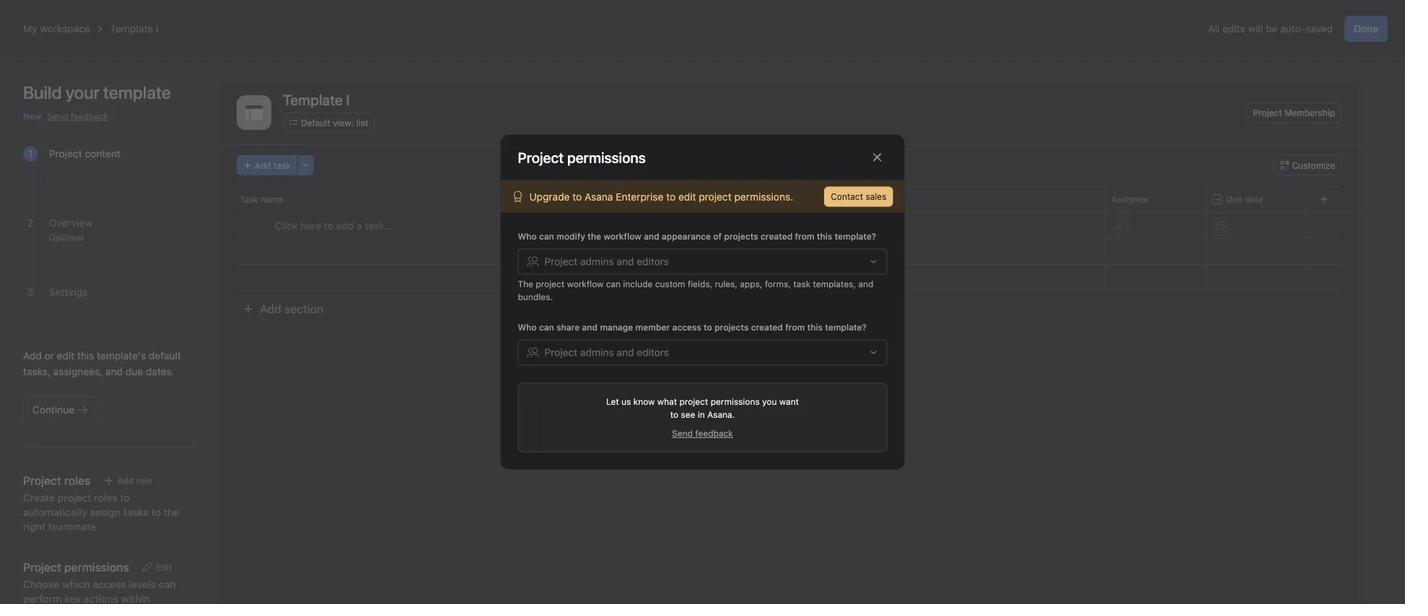 Task type: locate. For each thing, give the bounding box(es) containing it.
project inside the project workflow can include custom fields, rules, apps, forms, task templates, and bundles.
[[536, 279, 565, 289]]

project up of
[[699, 191, 732, 202]]

0 vertical spatial access
[[672, 322, 701, 332]]

project up see
[[679, 397, 708, 407]]

1 vertical spatial task
[[793, 279, 811, 289]]

2 who from the top
[[518, 322, 537, 332]]

template? for who can share and manage member access to projects created from this template?
[[825, 322, 867, 332]]

from up templates,
[[795, 231, 815, 241]]

2 admins from the top
[[580, 346, 614, 358]]

project admins and editors button down who can share and manage member access to projects created from this template?
[[518, 340, 887, 366]]

levels
[[129, 578, 156, 590]]

1 vertical spatial this
[[807, 322, 823, 332]]

0 vertical spatial template?
[[835, 231, 876, 241]]

2
[[27, 217, 33, 229]]

who
[[518, 231, 537, 241], [518, 322, 537, 332]]

project permissions up 'asana'
[[518, 149, 646, 166]]

done
[[1354, 23, 1378, 35]]

1 horizontal spatial project permissions
[[518, 149, 646, 166]]

project up bundles.
[[536, 279, 565, 289]]

can down edit
[[159, 578, 176, 590]]

created for to
[[751, 322, 783, 332]]

0 vertical spatial task
[[273, 160, 291, 170]]

1 vertical spatial created
[[751, 322, 783, 332]]

manage
[[600, 322, 633, 332]]

1 vertical spatial project admins and editors
[[545, 346, 669, 358]]

to
[[573, 191, 582, 202], [666, 191, 676, 202], [704, 322, 712, 332], [670, 410, 678, 420], [120, 492, 130, 504], [151, 506, 161, 518]]

date
[[1245, 194, 1263, 204]]

1 horizontal spatial task
[[793, 279, 811, 289]]

can inside the choose which access levels can perform key actions withi
[[159, 578, 176, 590]]

name
[[261, 194, 283, 204]]

member
[[635, 322, 670, 332]]

templates,
[[813, 279, 856, 289]]

to left see
[[670, 410, 678, 420]]

project
[[1253, 108, 1282, 118], [49, 148, 82, 159], [545, 255, 578, 267], [545, 346, 578, 358]]

let us know what project permissions you want to see in asana.
[[606, 397, 799, 420]]

0 horizontal spatial send feedback link
[[47, 110, 108, 123]]

1 horizontal spatial send
[[672, 428, 693, 438]]

upgrade
[[529, 191, 570, 202]]

project permissions
[[518, 149, 646, 166], [23, 560, 129, 574]]

task name
[[240, 194, 283, 204]]

the inside dialog
[[588, 231, 601, 241]]

who can share and manage member access to projects created from this template?
[[518, 322, 867, 332]]

section
[[284, 302, 324, 316]]

1 admins from the top
[[580, 255, 614, 267]]

project inside let us know what project permissions you want to see in asana.
[[679, 397, 708, 407]]

send
[[47, 111, 68, 121], [672, 428, 693, 438]]

feedback inside send feedback link
[[695, 428, 733, 438]]

0 vertical spatial project admins and editors
[[545, 255, 669, 267]]

this inside add or edit this template's default tasks, assignees, and due dates.
[[77, 350, 94, 362]]

be
[[1266, 23, 1278, 35]]

1 horizontal spatial feedback
[[695, 428, 733, 438]]

right teammate
[[23, 521, 96, 533]]

0 vertical spatial projects
[[724, 231, 758, 241]]

projects right of
[[724, 231, 758, 241]]

task right forms,
[[793, 279, 811, 289]]

and inside the project workflow can include custom fields, rules, apps, forms, task templates, and bundles.
[[858, 279, 874, 289]]

to down the project workflow can include custom fields, rules, apps, forms, task templates, and bundles.
[[704, 322, 712, 332]]

add up task name in the left top of the page
[[255, 160, 271, 170]]

projects for of
[[724, 231, 758, 241]]

let
[[606, 397, 619, 407]]

0 vertical spatial send feedback link
[[47, 110, 108, 123]]

project left membership
[[1253, 108, 1282, 118]]

to left 'asana'
[[573, 191, 582, 202]]

saved
[[1306, 23, 1333, 35]]

can
[[539, 231, 554, 241], [606, 279, 621, 289], [539, 322, 554, 332], [159, 578, 176, 590]]

the
[[588, 231, 601, 241], [164, 506, 179, 518]]

editors up include
[[637, 255, 669, 267]]

i
[[156, 23, 158, 35]]

project admins and editors down manage
[[545, 346, 669, 358]]

projects down rules,
[[715, 322, 749, 332]]

my workspace
[[23, 23, 90, 35]]

0 vertical spatial created
[[761, 231, 793, 241]]

this down templates,
[[807, 322, 823, 332]]

template image
[[245, 104, 263, 121]]

send feedback link for new
[[47, 110, 108, 123]]

add left role on the bottom
[[117, 476, 134, 486]]

admins
[[580, 255, 614, 267], [580, 346, 614, 358]]

access up actions
[[93, 578, 126, 590]]

2 project admins and editors from the top
[[545, 346, 669, 358]]

0 vertical spatial project permissions
[[518, 149, 646, 166]]

and up include
[[617, 255, 634, 267]]

assignees,
[[53, 366, 103, 377]]

1 vertical spatial send feedback link
[[672, 427, 733, 440]]

2 row from the top
[[219, 212, 1359, 239]]

0 vertical spatial admins
[[580, 255, 614, 267]]

1 project admins and editors button from the top
[[518, 249, 887, 275]]

the project workflow can include custom fields, rules, apps, forms, task templates, and bundles.
[[518, 279, 874, 302]]

forms,
[[765, 279, 791, 289]]

your template
[[65, 82, 171, 102]]

edit
[[678, 191, 696, 202], [57, 350, 74, 362]]

1 vertical spatial projects
[[715, 322, 749, 332]]

0 vertical spatial editors
[[637, 255, 669, 267]]

this down the contact
[[817, 231, 832, 241]]

1 editors from the top
[[637, 255, 669, 267]]

asana.
[[707, 410, 735, 420]]

0 vertical spatial the
[[588, 231, 601, 241]]

1 vertical spatial project permissions
[[23, 560, 129, 574]]

0 horizontal spatial feedback
[[71, 111, 108, 121]]

project
[[699, 191, 732, 202], [536, 279, 565, 289], [679, 397, 708, 407], [58, 492, 91, 504]]

project content button
[[49, 148, 121, 159]]

this up assignees,
[[77, 350, 94, 362]]

workflow
[[604, 231, 641, 241], [567, 279, 604, 289]]

and down manage
[[617, 346, 634, 358]]

1
[[28, 148, 33, 159]]

admins for the
[[580, 255, 614, 267]]

template? down contact sales
[[835, 231, 876, 241]]

choose
[[23, 578, 59, 590]]

task
[[273, 160, 291, 170], [793, 279, 811, 289]]

1 vertical spatial admins
[[580, 346, 614, 358]]

feedback
[[71, 111, 108, 121], [695, 428, 733, 438]]

1 horizontal spatial edit
[[678, 191, 696, 202]]

project admins and editors
[[545, 255, 669, 267], [545, 346, 669, 358]]

access inside the choose which access levels can perform key actions withi
[[93, 578, 126, 590]]

0 horizontal spatial project permissions
[[23, 560, 129, 574]]

who down bundles.
[[518, 322, 537, 332]]

1 vertical spatial from
[[785, 322, 805, 332]]

1 vertical spatial edit
[[57, 350, 74, 362]]

project inside button
[[1253, 108, 1282, 118]]

which
[[62, 578, 90, 590]]

1 horizontal spatial access
[[672, 322, 701, 332]]

0 vertical spatial this
[[817, 231, 832, 241]]

edit right or
[[57, 350, 74, 362]]

send inside the project permissions dialog
[[672, 428, 693, 438]]

in
[[698, 410, 705, 420]]

admins down 'modify'
[[580, 255, 614, 267]]

row containing task name
[[219, 185, 1359, 212]]

projects for to
[[715, 322, 749, 332]]

project permissions dialog
[[500, 135, 905, 469]]

upgrade to asana enterprise to edit project permissions.
[[529, 191, 793, 202]]

settings button
[[49, 286, 88, 298]]

0 vertical spatial edit
[[678, 191, 696, 202]]

0 vertical spatial who
[[518, 231, 537, 241]]

add for add or edit this template's default tasks, assignees, and due dates.
[[23, 350, 42, 362]]

access right member
[[672, 322, 701, 332]]

workflow inside the project workflow can include custom fields, rules, apps, forms, task templates, and bundles.
[[567, 279, 604, 289]]

access
[[672, 322, 701, 332], [93, 578, 126, 590]]

send down see
[[672, 428, 693, 438]]

1 horizontal spatial send feedback link
[[672, 427, 733, 440]]

1 horizontal spatial the
[[588, 231, 601, 241]]

default view: list
[[301, 118, 368, 128]]

roles
[[94, 492, 117, 504]]

1 vertical spatial workflow
[[567, 279, 604, 289]]

send feedback link down in
[[672, 427, 733, 440]]

who for who can share and manage member access to projects created from this template?
[[518, 322, 537, 332]]

of
[[713, 231, 722, 241]]

the right tasks
[[164, 506, 179, 518]]

add up tasks,
[[23, 350, 42, 362]]

this for who can share and manage member access to projects created from this template?
[[807, 322, 823, 332]]

0 horizontal spatial edit
[[57, 350, 74, 362]]

0 vertical spatial from
[[795, 231, 815, 241]]

who left 'modify'
[[518, 231, 537, 241]]

custom
[[655, 279, 685, 289]]

default
[[301, 118, 330, 128]]

template? down templates,
[[825, 322, 867, 332]]

task up name
[[273, 160, 291, 170]]

admins for and
[[580, 346, 614, 358]]

2 editors from the top
[[637, 346, 669, 358]]

add
[[255, 160, 271, 170], [260, 302, 281, 316], [23, 350, 42, 362], [117, 476, 134, 486]]

0 horizontal spatial access
[[93, 578, 126, 590]]

add left section
[[260, 302, 281, 316]]

add or edit this template's default tasks, assignees, and due dates.
[[23, 350, 181, 377]]

or
[[44, 350, 54, 362]]

project admins and editors button up "fields,"
[[518, 249, 887, 275]]

1 vertical spatial project admins and editors button
[[518, 340, 887, 366]]

2 project admins and editors button from the top
[[518, 340, 887, 366]]

1 vertical spatial the
[[164, 506, 179, 518]]

admins down manage
[[580, 346, 614, 358]]

send feedback link inside the project permissions dialog
[[672, 427, 733, 440]]

1 row from the top
[[219, 185, 1359, 212]]

appearance
[[662, 231, 711, 241]]

created for of
[[761, 231, 793, 241]]

feedback down asana.
[[695, 428, 733, 438]]

created down permissions.
[[761, 231, 793, 241]]

can left include
[[606, 279, 621, 289]]

workflow down enterprise at the left
[[604, 231, 641, 241]]

template i
[[283, 91, 350, 108]]

project admins and editors up include
[[545, 255, 669, 267]]

to right enterprise at the left
[[666, 191, 676, 202]]

add for add role
[[117, 476, 134, 486]]

continue button
[[23, 397, 98, 423]]

settings
[[49, 286, 88, 298]]

0 vertical spatial project admins and editors button
[[518, 249, 887, 275]]

editors
[[637, 255, 669, 267], [637, 346, 669, 358]]

0 horizontal spatial the
[[164, 506, 179, 518]]

edit up appearance
[[678, 191, 696, 202]]

this for who can modify the workflow and appearance of projects created from this template?
[[817, 231, 832, 241]]

project down 'modify'
[[545, 255, 578, 267]]

send right the new
[[47, 111, 68, 121]]

template?
[[835, 231, 876, 241], [825, 322, 867, 332]]

1 vertical spatial template?
[[825, 322, 867, 332]]

created down forms,
[[751, 322, 783, 332]]

created
[[761, 231, 793, 241], [751, 322, 783, 332]]

share
[[557, 322, 580, 332]]

0 horizontal spatial send
[[47, 111, 68, 121]]

build your template
[[23, 82, 171, 102]]

feedback down build your template
[[71, 111, 108, 121]]

add for add section
[[260, 302, 281, 316]]

0 horizontal spatial task
[[273, 160, 291, 170]]

project up automatically
[[58, 492, 91, 504]]

contact
[[831, 192, 863, 202]]

1 2 3
[[27, 148, 33, 298]]

1 project admins and editors from the top
[[545, 255, 669, 267]]

1 vertical spatial send
[[672, 428, 693, 438]]

project permissions up which
[[23, 560, 129, 574]]

add inside add or edit this template's default tasks, assignees, and due dates.
[[23, 350, 42, 362]]

due
[[125, 366, 143, 377]]

and inside add or edit this template's default tasks, assignees, and due dates.
[[105, 366, 123, 377]]

1 vertical spatial editors
[[637, 346, 669, 358]]

0 vertical spatial feedback
[[71, 111, 108, 121]]

the right 'modify'
[[588, 231, 601, 241]]

1 vertical spatial feedback
[[695, 428, 733, 438]]

overview button
[[49, 217, 93, 229]]

send feedback link down build your template
[[47, 110, 108, 123]]

the inside create project roles to automatically assign tasks to the right teammate
[[164, 506, 179, 518]]

and right templates,
[[858, 279, 874, 289]]

1 vertical spatial access
[[93, 578, 126, 590]]

2 vertical spatial this
[[77, 350, 94, 362]]

1 who from the top
[[518, 231, 537, 241]]

project admins and editors button
[[518, 249, 887, 275], [518, 340, 887, 366]]

add role
[[117, 476, 152, 486]]

1 vertical spatial who
[[518, 322, 537, 332]]

workflow up "share" at the left
[[567, 279, 604, 289]]

send feedback link
[[47, 110, 108, 123], [672, 427, 733, 440]]

from down forms,
[[785, 322, 805, 332]]

close this dialog image
[[871, 152, 883, 163]]

editors down member
[[637, 346, 669, 358]]

all edits will be auto-saved
[[1208, 23, 1333, 35]]

assignee
[[1111, 194, 1149, 204]]

access inside the project permissions dialog
[[672, 322, 701, 332]]

new send feedback
[[23, 111, 108, 121]]

row
[[219, 185, 1359, 212], [219, 212, 1359, 239], [219, 238, 1359, 265], [219, 264, 1359, 291]]

and down "template's"
[[105, 366, 123, 377]]



Task type: vqa. For each thing, say whether or not it's contained in the screenshot.
Overview "Button"
yes



Task type: describe. For each thing, give the bounding box(es) containing it.
edit inside the project permissions dialog
[[678, 191, 696, 202]]

editors for member
[[637, 346, 669, 358]]

new
[[23, 111, 42, 121]]

will
[[1248, 23, 1263, 35]]

project admins and editors for workflow
[[545, 255, 669, 267]]

task
[[240, 194, 258, 204]]

3
[[27, 286, 33, 298]]

list
[[356, 118, 368, 128]]

create
[[23, 492, 55, 504]]

project content
[[49, 148, 121, 159]]

0 vertical spatial send
[[47, 111, 68, 121]]

automatically
[[23, 506, 87, 518]]

what
[[657, 397, 677, 407]]

template i
[[110, 23, 158, 35]]

content
[[85, 148, 121, 159]]

can inside the project workflow can include custom fields, rules, apps, forms, task templates, and bundles.
[[606, 279, 621, 289]]

task inside button
[[273, 160, 291, 170]]

actions
[[84, 593, 118, 604]]

edit inside add or edit this template's default tasks, assignees, and due dates.
[[57, 350, 74, 362]]

optional
[[49, 232, 83, 242]]

4 row from the top
[[219, 264, 1359, 291]]

add section
[[260, 302, 324, 316]]

editors for and
[[637, 255, 669, 267]]

to inside let us know what project permissions you want to see in asana.
[[670, 410, 678, 420]]

can left 'modify'
[[539, 231, 554, 241]]

project admins and editors button for appearance
[[518, 249, 887, 275]]

default view: list button
[[283, 113, 375, 133]]

membership
[[1285, 108, 1335, 118]]

all
[[1208, 23, 1220, 35]]

build
[[23, 82, 62, 102]]

perform
[[23, 593, 62, 604]]

fields,
[[688, 279, 713, 289]]

who can modify the workflow and appearance of projects created from this template?
[[518, 231, 876, 241]]

who for who can modify the workflow and appearance of projects created from this template?
[[518, 231, 537, 241]]

tasks,
[[23, 366, 51, 377]]

from for who can modify the workflow and appearance of projects created from this template?
[[795, 231, 815, 241]]

key
[[64, 593, 81, 604]]

permissions.
[[734, 191, 793, 202]]

permissions
[[711, 397, 760, 407]]

default
[[149, 350, 181, 362]]

project admins and editors for manage
[[545, 346, 669, 358]]

project admins and editors button for access
[[518, 340, 887, 366]]

add role button
[[96, 471, 159, 491]]

us
[[621, 397, 631, 407]]

edits
[[1223, 23, 1245, 35]]

you
[[762, 397, 777, 407]]

project inside create project roles to automatically assign tasks to the right teammate
[[58, 492, 91, 504]]

overview
[[49, 217, 93, 229]]

see
[[681, 410, 695, 420]]

my
[[23, 23, 37, 35]]

template's
[[97, 350, 146, 362]]

can left "share" at the left
[[539, 322, 554, 332]]

include
[[623, 279, 653, 289]]

edit button
[[135, 557, 179, 577]]

due date
[[1226, 194, 1263, 204]]

project permissions inside dialog
[[518, 149, 646, 166]]

bundles.
[[518, 292, 553, 302]]

dates.
[[146, 366, 175, 377]]

my workspace link
[[23, 23, 90, 35]]

3 row from the top
[[219, 238, 1359, 265]]

and left appearance
[[644, 231, 659, 241]]

due
[[1226, 194, 1242, 204]]

project roles
[[23, 474, 91, 488]]

to down add role button
[[120, 492, 130, 504]]

template? for who can modify the workflow and appearance of projects created from this template?
[[835, 231, 876, 241]]

tasks
[[123, 506, 149, 518]]

template
[[110, 23, 153, 35]]

0 vertical spatial workflow
[[604, 231, 641, 241]]

from for who can share and manage member access to projects created from this template?
[[785, 322, 805, 332]]

add for add task
[[255, 160, 271, 170]]

continue
[[32, 404, 74, 416]]

role
[[136, 476, 152, 486]]

view:
[[333, 118, 354, 128]]

auto-
[[1280, 23, 1306, 35]]

assign
[[90, 506, 121, 518]]

send feedback
[[672, 428, 733, 438]]

contact sales
[[831, 192, 887, 202]]

rules,
[[715, 279, 738, 289]]

add task button
[[237, 155, 297, 175]]

to right tasks
[[151, 506, 161, 518]]

modify
[[557, 231, 585, 241]]

project membership
[[1253, 108, 1335, 118]]

done button
[[1345, 16, 1388, 42]]

want
[[779, 397, 799, 407]]

enterprise
[[616, 191, 664, 202]]

and right "share" at the left
[[582, 322, 598, 332]]

add task
[[255, 160, 291, 170]]

project down "share" at the left
[[545, 346, 578, 358]]

know
[[633, 397, 655, 407]]

contact sales button
[[824, 187, 893, 207]]

project right 1
[[49, 148, 82, 159]]

workspace
[[40, 23, 90, 35]]

project membership button
[[1247, 102, 1342, 123]]

edit
[[156, 562, 172, 572]]

task inside the project workflow can include custom fields, rules, apps, forms, task templates, and bundles.
[[793, 279, 811, 289]]

send feedback link for let us know what project permissions you want to see in asana.
[[672, 427, 733, 440]]

sales
[[866, 192, 887, 202]]

create project roles to automatically assign tasks to the right teammate
[[23, 492, 179, 533]]



